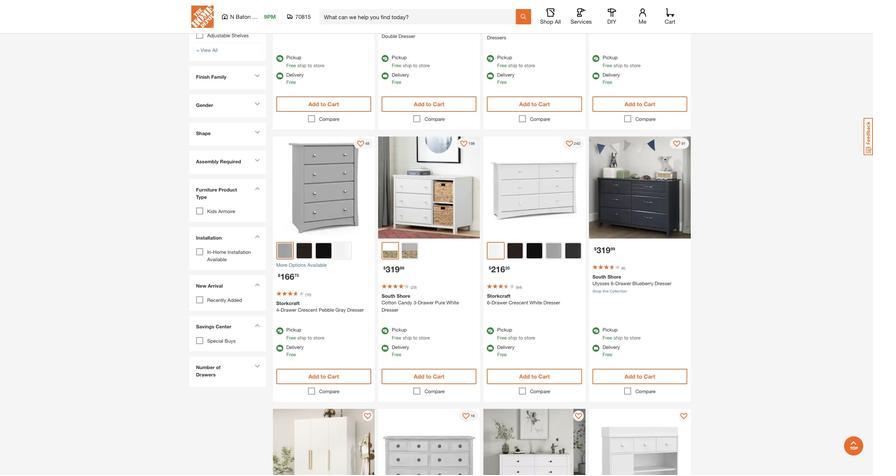 Task type: vqa. For each thing, say whether or not it's contained in the screenshot.
Soft Gray image
yes



Task type: describe. For each thing, give the bounding box(es) containing it.
( 16 )
[[305, 293, 311, 297]]

black image
[[527, 243, 542, 259]]

240
[[574, 141, 580, 146]]

storkcraft for 6-drawer crescent white dresser
[[487, 293, 511, 299]]

number of drawers link
[[193, 360, 262, 384]]

pure white image
[[383, 244, 398, 258]]

in-home installation available link
[[207, 249, 251, 262]]

display image for 48
[[357, 141, 364, 148]]

this
[[603, 289, 609, 293]]

the home depot logo image
[[191, 6, 214, 28]]

$ 166 75
[[278, 272, 299, 282]]

$ for storkcraft 4-drawer crescent pebble gray dresser
[[278, 273, 280, 278]]

brown
[[453, 26, 468, 32]]

modern natural vintage driftwood nursery changing table kids dresser image
[[589, 409, 691, 475]]

espresso image
[[508, 243, 523, 259]]

new
[[196, 283, 206, 289]]

gray
[[335, 307, 346, 313]]

gender link
[[193, 98, 262, 114]]

adjustable shelves
[[207, 32, 249, 38]]

finish family link
[[193, 70, 262, 86]]

white for universal changer topper white for kids dressers
[[545, 27, 558, 33]]

white inside south shore cotton candy 3-drawer pure white dresser
[[447, 300, 459, 306]]

caret icon image for gender
[[255, 102, 260, 105]]

adjustable
[[207, 32, 230, 38]]

1 horizontal spatial white image
[[489, 244, 503, 258]]

storkcraft universal changer topper white for kids dressers
[[487, 21, 576, 41]]

4-
[[276, 307, 281, 313]]

48 button
[[354, 139, 373, 149]]

in-home installation available
[[207, 249, 251, 262]]

storkcraft 4-drawer crescent pebble gray dresser
[[276, 301, 364, 313]]

0 horizontal spatial pebble gray image
[[278, 244, 292, 258]]

( for 6
[[622, 266, 622, 270]]

( for 64
[[516, 285, 517, 290]]

type
[[196, 194, 207, 200]]

0 horizontal spatial installation
[[196, 235, 222, 241]]

6
[[622, 266, 625, 270]]

dresser inside south shore cotton candy 3-drawer pure white dresser
[[382, 307, 398, 313]]

16 button
[[459, 411, 478, 422]]

candy
[[398, 300, 412, 306]]

santa
[[415, 26, 427, 32]]

dressers
[[487, 35, 506, 41]]

solid wood
[[207, 20, 232, 26]]

pure
[[435, 300, 445, 306]]

assembly
[[196, 158, 219, 164]]

diy
[[607, 18, 616, 25]]

1 storkcraft link from the left
[[276, 19, 371, 33]]

changer
[[509, 27, 527, 33]]

special buys
[[207, 338, 236, 344]]

solid
[[207, 20, 218, 26]]

installation inside in-home installation available
[[228, 249, 251, 255]]

julienne 6-drawers antique grey mist double dresser image
[[378, 409, 480, 475]]

available for pickup image for 216
[[487, 328, 494, 335]]

espresso image
[[297, 243, 312, 259]]

kids armoire link
[[207, 208, 235, 214]]

4-drawer crescent pebble gray dresser image
[[273, 137, 375, 239]]

shape
[[196, 130, 211, 136]]

1 horizontal spatial 319
[[597, 245, 611, 255]]

0 horizontal spatial 99
[[400, 266, 404, 271]]

1 vertical spatial 319
[[386, 265, 400, 275]]

options
[[289, 262, 306, 268]]

( 80 )
[[305, 11, 311, 16]]

91
[[682, 141, 686, 146]]

30
[[505, 266, 510, 271]]

1 horizontal spatial $ 319 99
[[594, 245, 615, 255]]

16 inside dropdown button
[[471, 414, 475, 418]]

0 horizontal spatial $ 319 99
[[383, 265, 404, 275]]

caret icon image for installation
[[255, 235, 260, 238]]

ulysses
[[593, 281, 610, 287]]

solid wood link
[[207, 20, 232, 26]]

6- inside storkcraft 6-drawer crescent white dresser
[[487, 300, 492, 306]]

$ 216 30
[[489, 265, 510, 275]]

per
[[504, 3, 509, 7]]

( 64 )
[[516, 285, 522, 290]]

new arrival
[[196, 283, 223, 289]]

blueberry
[[633, 281, 654, 287]]

shop inside south shore ulysses 6-drawer blueberry dresser shop this collection
[[593, 289, 602, 293]]

crescent for 216
[[509, 300, 528, 306]]

evolur cheyenne and santa fe antique brown double dresser
[[382, 19, 468, 39]]

available shipping image for 166
[[276, 345, 283, 352]]

( for 7
[[516, 13, 517, 17]]

2 horizontal spatial available for pickup image
[[593, 55, 600, 62]]

drawer inside south shore cotton candy 3-drawer pure white dresser
[[418, 300, 434, 306]]

number of drawers
[[196, 364, 221, 378]]

furniture
[[196, 187, 217, 193]]

0 vertical spatial 99
[[611, 246, 615, 252]]

caret icon image for new arrival
[[255, 283, 260, 286]]

storkcraft right services
[[593, 19, 616, 25]]

recently added link
[[207, 297, 242, 303]]

number
[[196, 364, 215, 370]]

furniture product type
[[196, 187, 237, 200]]

rouge
[[252, 13, 269, 20]]

64
[[517, 285, 521, 290]]

fe
[[429, 26, 434, 32]]

soft gray image
[[402, 243, 418, 259]]

( for 29
[[411, 285, 412, 290]]

+ view all
[[196, 47, 218, 53]]

storkcraft for universal changer topper white for kids dressers
[[487, 21, 511, 27]]

caret icon image for assembly required
[[255, 159, 260, 162]]

display image for 91
[[674, 141, 681, 148]]

assembly required link
[[193, 154, 262, 170]]

kids armoire
[[207, 208, 235, 214]]

drawer inside storkcraft 6-drawer crescent white dresser
[[492, 300, 507, 306]]

drawer inside south shore ulysses 6-drawer blueberry dresser shop this collection
[[616, 281, 631, 287]]

) for ( 29 )
[[416, 285, 417, 290]]

pebble
[[319, 307, 334, 313]]

29
[[412, 285, 416, 290]]

gray image
[[566, 243, 581, 259]]

new arrival link
[[193, 279, 262, 295]]

savings
[[196, 324, 214, 330]]

caret icon image for savings center
[[255, 324, 260, 327]]

+ view all link
[[193, 42, 262, 57]]

more options available link
[[276, 262, 371, 269]]

more options available
[[276, 262, 327, 268]]

buys
[[225, 338, 236, 344]]



Task type: locate. For each thing, give the bounding box(es) containing it.
2 horizontal spatial white
[[545, 27, 558, 33]]

shop
[[540, 18, 553, 25], [593, 289, 602, 293]]

kids
[[566, 27, 576, 33], [207, 208, 217, 214]]

) for ( 16 )
[[310, 293, 311, 297]]

arrival
[[208, 283, 223, 289]]

available shipping image
[[276, 73, 283, 80], [276, 345, 283, 352], [382, 345, 389, 352]]

kids left armoire
[[207, 208, 217, 214]]

crescent inside storkcraft 6-drawer crescent white dresser
[[509, 300, 528, 306]]

drawer inside storkcraft 4-drawer crescent pebble gray dresser
[[281, 307, 296, 313]]

3 caret icon image from the top
[[255, 131, 260, 134]]

3-
[[414, 300, 418, 306]]

6-drawer crescent white dresser image
[[484, 137, 586, 239]]

center
[[216, 324, 231, 330]]

display image
[[357, 141, 364, 148], [461, 141, 468, 148], [674, 141, 681, 148], [364, 414, 371, 421], [463, 414, 470, 421], [681, 414, 688, 421]]

white image right black image
[[335, 243, 351, 259]]

storkcraft up 4-
[[276, 301, 300, 307]]

5 caret icon image from the top
[[255, 187, 260, 190]]

shelves link
[[207, 7, 224, 13]]

0 vertical spatial 6-
[[611, 281, 616, 287]]

add to cart button
[[276, 97, 371, 112], [382, 97, 477, 112], [487, 97, 582, 112], [593, 97, 688, 112], [276, 369, 371, 385], [382, 369, 477, 385], [487, 369, 582, 385], [593, 369, 688, 385]]

) for ( 6 )
[[625, 266, 626, 270]]

0 horizontal spatial shelves
[[207, 7, 224, 13]]

shop inside button
[[540, 18, 553, 25]]

240 button
[[562, 139, 584, 149]]

$ 319 99 down pure white image
[[383, 265, 404, 275]]

caret icon image
[[255, 74, 260, 77], [255, 102, 260, 105], [255, 131, 260, 134], [255, 159, 260, 162], [255, 187, 260, 190], [255, 235, 260, 238], [255, 283, 260, 286], [255, 324, 260, 327], [255, 365, 260, 368]]

all inside button
[[555, 18, 561, 25]]

display image
[[566, 141, 573, 148], [575, 414, 582, 421]]

7 caret icon image from the top
[[255, 283, 260, 286]]

1 horizontal spatial 6-
[[611, 281, 616, 287]]

2 storkcraft link from the left
[[593, 19, 688, 33]]

caret icon image for shape
[[255, 131, 260, 134]]

caret icon image for furniture product type
[[255, 187, 260, 190]]

1 horizontal spatial shelves
[[232, 32, 249, 38]]

0 horizontal spatial white image
[[335, 243, 351, 259]]

( 29 )
[[411, 285, 417, 290]]

south shore cotton candy 3-drawer pure white dresser
[[382, 293, 459, 313]]

savings center link
[[193, 319, 262, 336]]

1 vertical spatial shore
[[397, 293, 410, 299]]

shore inside south shore ulysses 6-drawer blueberry dresser shop this collection
[[608, 274, 621, 280]]

shape link
[[193, 126, 262, 142]]

0 vertical spatial 16
[[306, 293, 310, 297]]

0 horizontal spatial white
[[447, 300, 459, 306]]

available inside in-home installation available
[[207, 256, 227, 262]]

pebble gray image up more
[[278, 244, 292, 258]]

1 vertical spatial 99
[[400, 266, 404, 271]]

shelves up solid
[[207, 7, 224, 13]]

0 vertical spatial shore
[[608, 274, 621, 280]]

$ right gray image at the right bottom of the page
[[594, 246, 597, 252]]

What can we help you find today? search field
[[324, 9, 515, 24]]

available for pickup image
[[276, 55, 283, 62], [382, 55, 389, 62], [487, 55, 494, 62], [382, 328, 389, 335], [593, 328, 600, 335]]

universal
[[487, 27, 507, 33]]

drawer down $ 216 30
[[492, 300, 507, 306]]

storkcraft right 9pm
[[276, 19, 300, 25]]

1 vertical spatial display image
[[575, 414, 582, 421]]

storkcraft inside storkcraft universal changer topper white for kids dressers
[[487, 21, 511, 27]]

finish family
[[196, 74, 226, 80]]

white for 6-drawer crescent white dresser
[[530, 300, 542, 306]]

ship
[[297, 63, 306, 68], [403, 63, 412, 68], [508, 63, 517, 68], [614, 63, 623, 68], [297, 335, 306, 341], [403, 335, 412, 341], [508, 335, 517, 341], [614, 335, 623, 341]]

shop all button
[[539, 8, 562, 25]]

caret icon image inside gender link
[[255, 102, 260, 105]]

$ for storkcraft 6-drawer crescent white dresser
[[489, 266, 491, 271]]

assembly required
[[196, 158, 241, 164]]

armoire
[[218, 208, 235, 214]]

drawer down $ 166 75
[[281, 307, 296, 313]]

family
[[211, 74, 226, 80]]

caret icon image inside savings center link
[[255, 324, 260, 327]]

caret icon image for finish family
[[255, 74, 260, 77]]

8 caret icon image from the top
[[255, 324, 260, 327]]

cheyenne
[[382, 26, 404, 32]]

south for south shore ulysses 6-drawer blueberry dresser shop this collection
[[593, 274, 606, 280]]

display image inside 48 dropdown button
[[357, 141, 364, 148]]

crescent
[[509, 300, 528, 306], [298, 307, 317, 313]]

1 horizontal spatial available for pickup image
[[487, 328, 494, 335]]

0 vertical spatial shelves
[[207, 7, 224, 13]]

free
[[286, 63, 296, 68], [392, 63, 401, 68], [497, 63, 507, 68], [603, 63, 612, 68], [286, 79, 296, 85], [392, 79, 401, 85], [497, 79, 507, 85], [603, 79, 612, 85], [286, 335, 296, 341], [392, 335, 401, 341], [497, 335, 507, 341], [603, 335, 612, 341], [286, 352, 296, 358], [392, 352, 401, 358], [497, 352, 507, 358], [603, 352, 612, 358]]

0 horizontal spatial storkcraft link
[[276, 19, 371, 33]]

166
[[280, 272, 294, 282]]

white image up 216
[[489, 244, 503, 258]]

0 vertical spatial shop
[[540, 18, 553, 25]]

0 horizontal spatial available
[[207, 256, 227, 262]]

0 vertical spatial 319
[[597, 245, 611, 255]]

1 horizontal spatial available
[[307, 262, 327, 268]]

caret icon image inside finish family link
[[255, 74, 260, 77]]

1 horizontal spatial display image
[[575, 414, 582, 421]]

drawer up collection
[[616, 281, 631, 287]]

topper
[[529, 27, 544, 33]]

1 vertical spatial 16
[[471, 414, 475, 418]]

6- down 216
[[487, 300, 492, 306]]

$
[[594, 246, 597, 252], [383, 266, 386, 271], [489, 266, 491, 271], [278, 273, 280, 278]]

crescent down ( 64 )
[[509, 300, 528, 306]]

more
[[276, 262, 287, 268]]

n baton rouge
[[230, 13, 269, 20]]

1 vertical spatial 6-
[[487, 300, 492, 306]]

crescent inside storkcraft 4-drawer crescent pebble gray dresser
[[298, 307, 317, 313]]

6- up shop this collection link
[[611, 281, 616, 287]]

available down home
[[207, 256, 227, 262]]

finish
[[196, 74, 210, 80]]

319 right gray image at the right bottom of the page
[[597, 245, 611, 255]]

9 caret icon image from the top
[[255, 365, 260, 368]]

kids inside storkcraft universal changer topper white for kids dressers
[[566, 27, 576, 33]]

white wooden dresser, vanity, cabinet with 6 drawers and eco-friendly paint finish, 31.5 in. h x 55.1 in. w x 15.7 in. d image
[[484, 409, 586, 475]]

south
[[593, 274, 606, 280], [382, 293, 395, 299]]

216
[[491, 265, 505, 275]]

white kids 3 doors armoires wardrobe with hanging rod and storage shelves (70.8 in. h x 47.2 in. w x 19.7 in. d) image
[[273, 409, 375, 475]]

1 horizontal spatial 99
[[611, 246, 615, 252]]

4 caret icon image from the top
[[255, 159, 260, 162]]

shore
[[608, 274, 621, 280], [397, 293, 410, 299]]

evolur
[[382, 19, 396, 25]]

70815
[[295, 13, 311, 20]]

( for 16
[[305, 293, 306, 297]]

in-
[[207, 249, 213, 255]]

crescent for 166
[[298, 307, 317, 313]]

1 caret icon image from the top
[[255, 74, 260, 77]]

0 horizontal spatial south
[[382, 293, 395, 299]]

display image for 198
[[461, 141, 468, 148]]

0 horizontal spatial 16
[[306, 293, 310, 297]]

198
[[469, 141, 475, 146]]

shop all
[[540, 18, 561, 25]]

0 horizontal spatial available for pickup image
[[276, 328, 283, 335]]

storkcraft down $ 216 30
[[487, 293, 511, 299]]

me button
[[631, 8, 654, 25]]

double
[[382, 33, 397, 39]]

available shipping image
[[382, 73, 389, 80], [487, 73, 494, 80], [593, 73, 600, 80], [487, 345, 494, 352], [593, 345, 600, 352]]

baton
[[236, 13, 251, 20]]

kids right for
[[566, 27, 576, 33]]

cotton candy 3-drawer pure white dresser image
[[378, 137, 480, 239]]

display image inside the 91 dropdown button
[[674, 141, 681, 148]]

1 horizontal spatial all
[[555, 18, 561, 25]]

0 horizontal spatial 319
[[386, 265, 400, 275]]

0 vertical spatial $ 319 99
[[594, 245, 615, 255]]

south inside south shore cotton candy 3-drawer pure white dresser
[[382, 293, 395, 299]]

caret icon image inside the new arrival link
[[255, 283, 260, 286]]

installation down the installation link
[[228, 249, 251, 255]]

shore up collection
[[608, 274, 621, 280]]

1 vertical spatial crescent
[[298, 307, 317, 313]]

store
[[313, 63, 324, 68], [419, 63, 430, 68], [524, 63, 535, 68], [630, 63, 641, 68], [313, 335, 324, 341], [419, 335, 430, 341], [524, 335, 535, 341], [630, 335, 641, 341]]

dresser
[[399, 33, 415, 39], [655, 281, 672, 287], [544, 300, 560, 306], [347, 307, 364, 313], [382, 307, 398, 313]]

crescent down the '( 16 )'
[[298, 307, 317, 313]]

$ inside $ 216 30
[[489, 266, 491, 271]]

south up ulysses
[[593, 274, 606, 280]]

) for ( 64 )
[[521, 285, 522, 290]]

caret icon image inside shape link
[[255, 131, 260, 134]]

1 vertical spatial south
[[382, 293, 395, 299]]

delivery free
[[286, 72, 304, 85], [392, 72, 409, 85], [497, 72, 515, 85], [603, 72, 620, 85], [286, 345, 304, 358], [392, 345, 409, 358], [497, 345, 515, 358], [603, 345, 620, 358]]

shelves down baton
[[232, 32, 249, 38]]

diy button
[[601, 8, 623, 25]]

feedback link image
[[864, 118, 873, 155]]

adjustable shelves link
[[207, 32, 249, 38]]

pebble gray image
[[546, 243, 562, 259], [278, 244, 292, 258]]

caret icon image inside number of drawers link
[[255, 365, 260, 368]]

installation up in-
[[196, 235, 222, 241]]

dresser inside evolur cheyenne and santa fe antique brown double dresser
[[399, 33, 415, 39]]

48
[[365, 141, 370, 146]]

display image inside the 16 dropdown button
[[463, 414, 470, 421]]

add
[[308, 101, 319, 108], [414, 101, 425, 108], [519, 101, 530, 108], [625, 101, 635, 108], [308, 374, 319, 380], [414, 374, 425, 380], [519, 374, 530, 380], [625, 374, 635, 380]]

storkcraft up the universal
[[487, 21, 511, 27]]

0 vertical spatial installation
[[196, 235, 222, 241]]

0 vertical spatial kids
[[566, 27, 576, 33]]

1 horizontal spatial installation
[[228, 249, 251, 255]]

storkcraft inside storkcraft 4-drawer crescent pebble gray dresser
[[276, 301, 300, 307]]

1 horizontal spatial crescent
[[509, 300, 528, 306]]

1 vertical spatial installation
[[228, 249, 251, 255]]

storkcraft inside storkcraft 6-drawer crescent white dresser
[[487, 293, 511, 299]]

1 vertical spatial kids
[[207, 208, 217, 214]]

display image inside 198 dropdown button
[[461, 141, 468, 148]]

99
[[611, 246, 615, 252], [400, 266, 404, 271]]

1 horizontal spatial storkcraft link
[[593, 19, 688, 33]]

1 horizontal spatial pebble gray image
[[546, 243, 562, 259]]

view
[[201, 47, 211, 53]]

) for ( 80 )
[[310, 11, 311, 16]]

$ down pure white image
[[383, 266, 386, 271]]

south inside south shore ulysses 6-drawer blueberry dresser shop this collection
[[593, 274, 606, 280]]

installation
[[196, 235, 222, 241], [228, 249, 251, 255]]

available shipping image for 319
[[382, 345, 389, 352]]

caret icon image inside the installation link
[[255, 235, 260, 238]]

white image
[[335, 243, 351, 259], [489, 244, 503, 258]]

shelves
[[207, 7, 224, 13], [232, 32, 249, 38]]

for
[[559, 27, 565, 33]]

1 vertical spatial shop
[[593, 289, 602, 293]]

319 down pure white image
[[386, 265, 400, 275]]

delivery
[[286, 72, 304, 78], [392, 72, 409, 78], [497, 72, 515, 78], [603, 72, 620, 78], [286, 345, 304, 350], [392, 345, 409, 350], [497, 345, 515, 350], [603, 345, 620, 350]]

south for south shore cotton candy 3-drawer pure white dresser
[[382, 293, 395, 299]]

( for 80
[[305, 11, 306, 16]]

shore inside south shore cotton candy 3-drawer pure white dresser
[[397, 293, 410, 299]]

installation link
[[193, 231, 262, 247]]

) for ( 7 )
[[519, 13, 520, 17]]

1 horizontal spatial shore
[[608, 274, 621, 280]]

drawers
[[196, 372, 216, 378]]

0 horizontal spatial display image
[[566, 141, 573, 148]]

caret icon image inside "assembly required" link
[[255, 159, 260, 162]]

shop up topper
[[540, 18, 553, 25]]

storkcraft for 4-drawer crescent pebble gray dresser
[[276, 301, 300, 307]]

0 vertical spatial all
[[555, 18, 561, 25]]

shop down ulysses
[[593, 289, 602, 293]]

0 horizontal spatial shore
[[397, 293, 410, 299]]

0 vertical spatial south
[[593, 274, 606, 280]]

services button
[[570, 8, 592, 25]]

display image inside the '240' dropdown button
[[566, 141, 573, 148]]

shore for 6-
[[608, 274, 621, 280]]

and
[[405, 26, 413, 32]]

+
[[196, 47, 199, 53]]

6- inside south shore ulysses 6-drawer blueberry dresser shop this collection
[[611, 281, 616, 287]]

7
[[517, 13, 519, 17]]

$ 319 99 right gray image at the right bottom of the page
[[594, 245, 615, 255]]

all right view
[[212, 47, 218, 53]]

dresser inside storkcraft 4-drawer crescent pebble gray dresser
[[347, 307, 364, 313]]

wood
[[220, 20, 232, 26]]

caret icon image for number of drawers
[[255, 365, 260, 368]]

special
[[207, 338, 223, 344]]

1 vertical spatial shelves
[[232, 32, 249, 38]]

savings center
[[196, 324, 231, 330]]

dresser inside south shore ulysses 6-drawer blueberry dresser shop this collection
[[655, 281, 672, 287]]

available for pickup image for 166
[[276, 328, 283, 335]]

available for pickup image
[[593, 55, 600, 62], [276, 328, 283, 335], [487, 328, 494, 335]]

1 vertical spatial all
[[212, 47, 218, 53]]

south up cotton
[[382, 293, 395, 299]]

white inside storkcraft 6-drawer crescent white dresser
[[530, 300, 542, 306]]

0 horizontal spatial shop
[[540, 18, 553, 25]]

white inside storkcraft universal changer topper white for kids dressers
[[545, 27, 558, 33]]

$ down more
[[278, 273, 280, 278]]

required
[[220, 158, 241, 164]]

per order
[[503, 3, 519, 7]]

0 horizontal spatial crescent
[[298, 307, 317, 313]]

80
[[306, 11, 310, 16]]

$ left 30
[[489, 266, 491, 271]]

caret icon image inside furniture product type link
[[255, 187, 260, 190]]

services
[[571, 18, 592, 25]]

)
[[310, 11, 311, 16], [519, 13, 520, 17], [625, 266, 626, 270], [416, 285, 417, 290], [521, 285, 522, 290], [310, 293, 311, 297]]

1 vertical spatial $ 319 99
[[383, 265, 404, 275]]

1 horizontal spatial shop
[[593, 289, 602, 293]]

0 horizontal spatial all
[[212, 47, 218, 53]]

south shore ulysses 6-drawer blueberry dresser shop this collection
[[593, 274, 672, 293]]

shore for candy
[[397, 293, 410, 299]]

$ inside $ 166 75
[[278, 273, 280, 278]]

6 caret icon image from the top
[[255, 235, 260, 238]]

ulysses 6-drawer blueberry dresser image
[[589, 137, 691, 239]]

pebble gray image right black icon
[[546, 243, 562, 259]]

display image for 16
[[463, 414, 470, 421]]

recently
[[207, 297, 226, 303]]

available down black image
[[307, 262, 327, 268]]

75
[[294, 273, 299, 278]]

1 horizontal spatial white
[[530, 300, 542, 306]]

all up for
[[555, 18, 561, 25]]

0 horizontal spatial kids
[[207, 208, 217, 214]]

black image
[[316, 243, 332, 259]]

0 vertical spatial crescent
[[509, 300, 528, 306]]

gender
[[196, 102, 213, 108]]

1 horizontal spatial kids
[[566, 27, 576, 33]]

0 horizontal spatial 6-
[[487, 300, 492, 306]]

n
[[230, 13, 234, 20]]

0 vertical spatial display image
[[566, 141, 573, 148]]

dresser inside storkcraft 6-drawer crescent white dresser
[[544, 300, 560, 306]]

all
[[555, 18, 561, 25], [212, 47, 218, 53]]

1 horizontal spatial south
[[593, 274, 606, 280]]

collection
[[610, 289, 627, 293]]

2 caret icon image from the top
[[255, 102, 260, 105]]

shore up candy
[[397, 293, 410, 299]]

drawer left pure
[[418, 300, 434, 306]]

$ for south shore cotton candy 3-drawer pure white dresser
[[383, 266, 386, 271]]

1 horizontal spatial 16
[[471, 414, 475, 418]]

319
[[597, 245, 611, 255], [386, 265, 400, 275]]

order
[[510, 3, 519, 7]]



